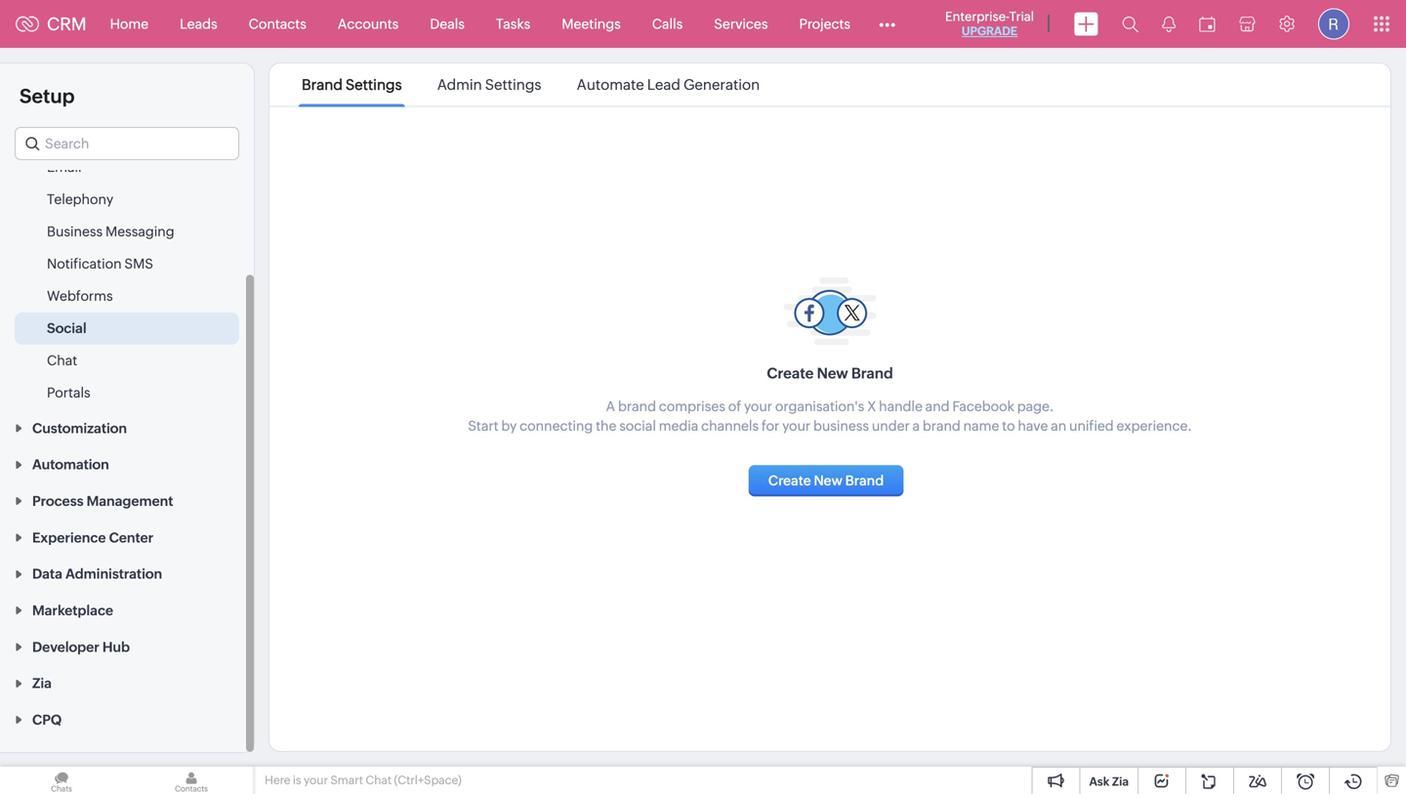 Task type: describe. For each thing, give the bounding box(es) containing it.
crm link
[[16, 14, 87, 34]]

0 vertical spatial create new brand
[[767, 365, 894, 382]]

marketplace button
[[0, 592, 254, 628]]

handle
[[879, 399, 923, 414]]

unified
[[1070, 418, 1114, 434]]

developer hub button
[[0, 628, 254, 665]]

admin settings
[[437, 76, 542, 93]]

webforms link
[[47, 286, 113, 306]]

chats image
[[0, 767, 123, 794]]

notification sms link
[[47, 254, 153, 274]]

developer hub
[[32, 639, 130, 655]]

automation
[[32, 457, 109, 473]]

here is your smart chat (ctrl+space)
[[265, 774, 462, 787]]

calls
[[652, 16, 683, 32]]

1 vertical spatial brand
[[852, 365, 894, 382]]

upgrade
[[962, 24, 1018, 38]]

automate
[[577, 76, 645, 93]]

the
[[596, 418, 617, 434]]

2 horizontal spatial your
[[783, 418, 811, 434]]

channels
[[702, 418, 759, 434]]

automate lead generation link
[[574, 76, 763, 93]]

process
[[32, 493, 84, 509]]

region containing email
[[0, 151, 254, 409]]

Other Modules field
[[867, 8, 909, 40]]

trial
[[1010, 9, 1035, 24]]

business
[[47, 224, 103, 239]]

1 horizontal spatial brand
[[923, 418, 961, 434]]

and
[[926, 399, 950, 414]]

zia button
[[0, 665, 254, 701]]

smart
[[331, 774, 363, 787]]

for
[[762, 418, 780, 434]]

search element
[[1111, 0, 1151, 48]]

marketplace
[[32, 603, 113, 618]]

social
[[620, 418, 656, 434]]

to
[[1002, 418, 1016, 434]]

0 horizontal spatial chat
[[47, 353, 77, 368]]

0 vertical spatial your
[[744, 399, 773, 414]]

0 horizontal spatial brand
[[618, 399, 656, 414]]

center
[[109, 530, 154, 545]]

create menu image
[[1075, 12, 1099, 36]]

contacts
[[249, 16, 307, 32]]

leads
[[180, 16, 217, 32]]

1 horizontal spatial zia
[[1113, 775, 1129, 788]]

facebook
[[953, 399, 1015, 414]]

business
[[814, 418, 869, 434]]

create new brand button
[[749, 465, 904, 496]]

settings for brand settings
[[346, 76, 402, 93]]

cpq
[[32, 712, 62, 728]]

tasks
[[496, 16, 531, 32]]

contacts image
[[130, 767, 253, 794]]

cpq button
[[0, 701, 254, 738]]

automation button
[[0, 446, 254, 482]]

by
[[502, 418, 517, 434]]

contacts link
[[233, 0, 322, 47]]

Search text field
[[16, 128, 238, 159]]

0 vertical spatial new
[[817, 365, 849, 382]]

profile element
[[1307, 0, 1362, 47]]

business messaging link
[[47, 222, 174, 241]]

setup
[[20, 85, 75, 107]]

calls link
[[637, 0, 699, 47]]

create new brand inside create new brand button
[[769, 473, 884, 488]]

search image
[[1122, 16, 1139, 32]]

hub
[[102, 639, 130, 655]]

1 horizontal spatial chat
[[366, 774, 392, 787]]

chat link
[[47, 351, 77, 370]]

process management button
[[0, 482, 254, 519]]

home link
[[94, 0, 164, 47]]

calendar image
[[1200, 16, 1216, 32]]

a
[[913, 418, 920, 434]]

ask
[[1090, 775, 1110, 788]]

tasks link
[[481, 0, 546, 47]]

crm
[[47, 14, 87, 34]]

deals
[[430, 16, 465, 32]]

social link
[[47, 318, 87, 338]]

new inside button
[[814, 473, 843, 488]]

leads link
[[164, 0, 233, 47]]

accounts link
[[322, 0, 415, 47]]

start
[[468, 418, 499, 434]]

accounts
[[338, 16, 399, 32]]

media
[[659, 418, 699, 434]]

comprises
[[659, 399, 726, 414]]

customization
[[32, 420, 127, 436]]

deals link
[[415, 0, 481, 47]]

create menu element
[[1063, 0, 1111, 47]]

process management
[[32, 493, 173, 509]]

business messaging
[[47, 224, 174, 239]]

of
[[728, 399, 742, 414]]

experience center button
[[0, 519, 254, 555]]

experience.
[[1117, 418, 1193, 434]]

services link
[[699, 0, 784, 47]]



Task type: locate. For each thing, give the bounding box(es) containing it.
brand down and
[[923, 418, 961, 434]]

brand down contacts
[[302, 76, 343, 93]]

your right is
[[304, 774, 328, 787]]

(ctrl+space)
[[394, 774, 462, 787]]

0 horizontal spatial your
[[304, 774, 328, 787]]

home
[[110, 16, 149, 32]]

data administration
[[32, 566, 162, 582]]

projects
[[800, 16, 851, 32]]

zia right ask
[[1113, 775, 1129, 788]]

enterprise-trial upgrade
[[946, 9, 1035, 38]]

0 vertical spatial brand
[[302, 76, 343, 93]]

developer
[[32, 639, 99, 655]]

brand inside create new brand button
[[846, 473, 884, 488]]

admin settings link
[[434, 76, 545, 93]]

settings for admin settings
[[485, 76, 542, 93]]

0 vertical spatial zia
[[32, 676, 52, 691]]

chat right smart
[[366, 774, 392, 787]]

2 vertical spatial brand
[[846, 473, 884, 488]]

your up for
[[744, 399, 773, 414]]

brand up social
[[618, 399, 656, 414]]

region
[[0, 151, 254, 409]]

a
[[606, 399, 616, 414]]

create
[[767, 365, 814, 382], [769, 473, 811, 488]]

create inside button
[[769, 473, 811, 488]]

2 settings from the left
[[485, 76, 542, 93]]

1 vertical spatial your
[[783, 418, 811, 434]]

zia up cpq
[[32, 676, 52, 691]]

settings right admin
[[485, 76, 542, 93]]

brand
[[302, 76, 343, 93], [852, 365, 894, 382], [846, 473, 884, 488]]

settings
[[346, 76, 402, 93], [485, 76, 542, 93]]

1 vertical spatial create
[[769, 473, 811, 488]]

notification
[[47, 256, 122, 272]]

brand settings
[[302, 76, 402, 93]]

profile image
[[1319, 8, 1350, 40]]

1 vertical spatial zia
[[1113, 775, 1129, 788]]

email
[[47, 159, 82, 175]]

signals element
[[1151, 0, 1188, 48]]

meetings
[[562, 16, 621, 32]]

create new brand down "business"
[[769, 473, 884, 488]]

admin
[[437, 76, 482, 93]]

settings down accounts "link"
[[346, 76, 402, 93]]

None field
[[15, 127, 239, 160]]

organisation's
[[776, 399, 865, 414]]

brand inside list
[[302, 76, 343, 93]]

1 vertical spatial chat
[[366, 774, 392, 787]]

portals link
[[47, 383, 91, 403]]

0 vertical spatial brand
[[618, 399, 656, 414]]

portals
[[47, 385, 91, 401]]

notification sms
[[47, 256, 153, 272]]

generation
[[684, 76, 760, 93]]

brand
[[618, 399, 656, 414], [923, 418, 961, 434]]

meetings link
[[546, 0, 637, 47]]

1 vertical spatial new
[[814, 473, 843, 488]]

services
[[714, 16, 768, 32]]

zia inside 'dropdown button'
[[32, 676, 52, 691]]

email link
[[47, 157, 82, 177]]

create new brand up organisation's
[[767, 365, 894, 382]]

name
[[964, 418, 1000, 434]]

social
[[47, 320, 87, 336]]

have
[[1018, 418, 1049, 434]]

management
[[87, 493, 173, 509]]

brand up x
[[852, 365, 894, 382]]

new up organisation's
[[817, 365, 849, 382]]

telephony link
[[47, 190, 113, 209]]

connecting
[[520, 418, 593, 434]]

0 horizontal spatial settings
[[346, 76, 402, 93]]

1 vertical spatial brand
[[923, 418, 961, 434]]

ask zia
[[1090, 775, 1129, 788]]

list containing brand settings
[[284, 64, 778, 106]]

x
[[868, 399, 877, 414]]

new
[[817, 365, 849, 382], [814, 473, 843, 488]]

data
[[32, 566, 62, 582]]

brand settings link
[[299, 76, 405, 93]]

2 vertical spatial your
[[304, 774, 328, 787]]

enterprise-
[[946, 9, 1010, 24]]

create new brand
[[767, 365, 894, 382], [769, 473, 884, 488]]

create down for
[[769, 473, 811, 488]]

chat down social
[[47, 353, 77, 368]]

here
[[265, 774, 291, 787]]

administration
[[65, 566, 162, 582]]

0 vertical spatial chat
[[47, 353, 77, 368]]

messaging
[[105, 224, 174, 239]]

0 vertical spatial create
[[767, 365, 814, 382]]

zia
[[32, 676, 52, 691], [1113, 775, 1129, 788]]

sms
[[124, 256, 153, 272]]

1 horizontal spatial your
[[744, 399, 773, 414]]

customization button
[[0, 409, 254, 446]]

under
[[872, 418, 910, 434]]

new down "business"
[[814, 473, 843, 488]]

page.
[[1018, 399, 1054, 414]]

lead
[[647, 76, 681, 93]]

webforms
[[47, 288, 113, 304]]

is
[[293, 774, 301, 787]]

experience center
[[32, 530, 154, 545]]

list
[[284, 64, 778, 106]]

data administration button
[[0, 555, 254, 592]]

1 horizontal spatial settings
[[485, 76, 542, 93]]

your
[[744, 399, 773, 414], [783, 418, 811, 434], [304, 774, 328, 787]]

1 settings from the left
[[346, 76, 402, 93]]

0 horizontal spatial zia
[[32, 676, 52, 691]]

logo image
[[16, 16, 39, 32]]

an
[[1051, 418, 1067, 434]]

your right for
[[783, 418, 811, 434]]

1 vertical spatial create new brand
[[769, 473, 884, 488]]

signals image
[[1163, 16, 1176, 32]]

brand down "business"
[[846, 473, 884, 488]]

create up organisation's
[[767, 365, 814, 382]]

automate lead generation
[[577, 76, 760, 93]]



Task type: vqa. For each thing, say whether or not it's contained in the screenshot.
leftmost Settings
yes



